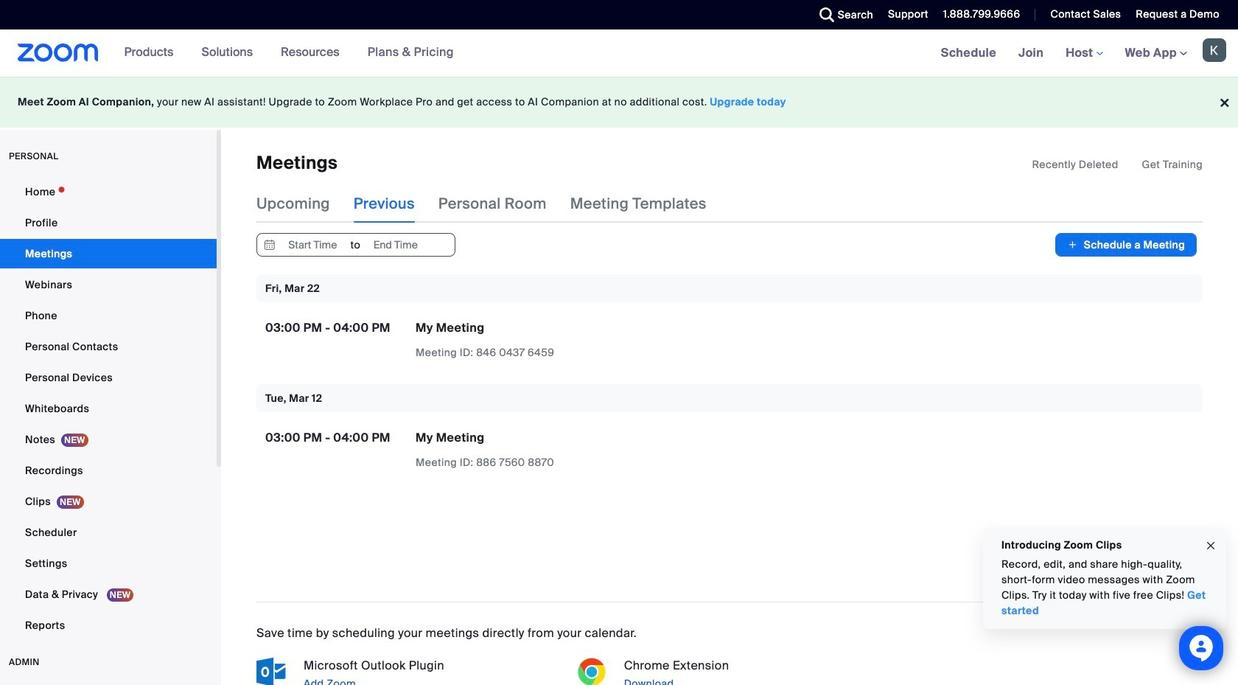 Task type: locate. For each thing, give the bounding box(es) containing it.
my meeting element for the bottommost application
[[416, 430, 485, 446]]

banner
[[0, 29, 1239, 77]]

my meeting element
[[416, 320, 485, 336], [416, 430, 485, 446]]

meetings navigation
[[930, 29, 1239, 77]]

2 my meeting element from the top
[[416, 430, 485, 446]]

application
[[1033, 157, 1203, 172], [416, 320, 674, 361], [416, 430, 674, 471]]

add image
[[1068, 238, 1079, 252]]

2 vertical spatial application
[[416, 430, 674, 471]]

1 my meeting element from the top
[[416, 320, 485, 336]]

product information navigation
[[113, 29, 465, 77]]

1 vertical spatial my meeting element
[[416, 430, 485, 446]]

0 vertical spatial my meeting element
[[416, 320, 485, 336]]

footer
[[0, 77, 1239, 128]]



Task type: vqa. For each thing, say whether or not it's contained in the screenshot.
2nd My Meeting element from the top of the page
yes



Task type: describe. For each thing, give the bounding box(es) containing it.
Date Range Picker Start field
[[279, 234, 347, 256]]

1 vertical spatial application
[[416, 320, 674, 361]]

my meeting element for application to the middle
[[416, 320, 485, 336]]

date image
[[261, 234, 279, 256]]

Date Range Picker End field
[[362, 234, 430, 256]]

0 vertical spatial application
[[1033, 157, 1203, 172]]

profile picture image
[[1203, 38, 1227, 62]]

personal menu menu
[[0, 177, 217, 642]]

close image
[[1206, 537, 1217, 554]]

zoom logo image
[[18, 44, 99, 62]]

tabs of meeting tab list
[[257, 185, 731, 223]]



